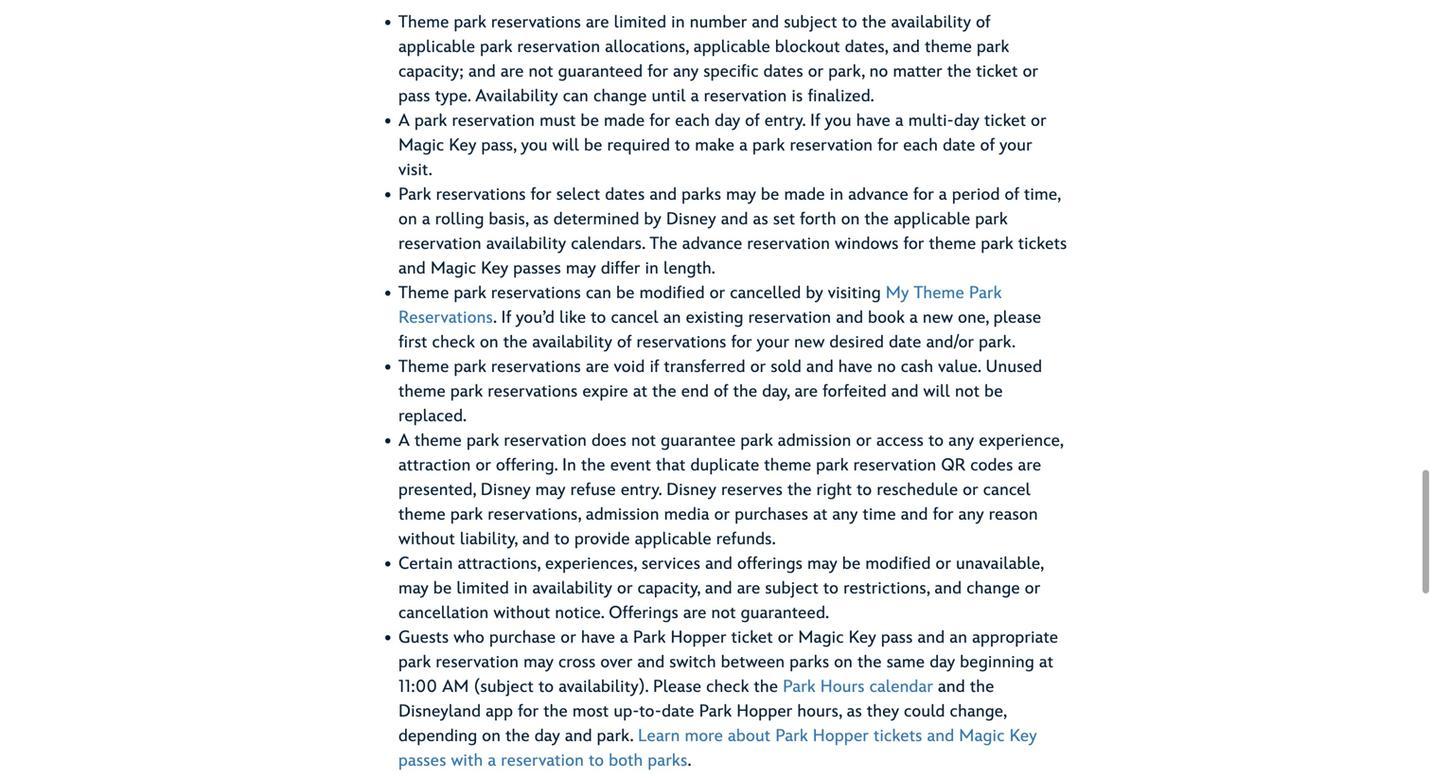 Task type: describe. For each thing, give the bounding box(es) containing it.
liability,
[[460, 529, 518, 550]]

reservation down set
[[748, 234, 831, 254]]

and inside learn more about park hopper tickets and magic key passes with a reservation to both parks
[[928, 726, 955, 747]]

length.
[[664, 258, 716, 279]]

replaced.
[[399, 406, 467, 427]]

0 horizontal spatial modified
[[640, 283, 705, 303]]

for left select
[[531, 185, 552, 205]]

cancel inside theme park reservations are void if transferred or sold and have no cash value. unused theme park reservations expire at the end of the day, are forfeited and will not be replaced. a theme park reservation does not guarantee park admission or access to any experience, attraction or offering. in the event that duplicate theme park reservation qr codes are presented, disney may refuse entry. disney reserves the right to reschedule or cancel theme park reservations, admission media or purchases at any time and for any reason without liability, and to provide applicable refunds. certain attractions, experiences, services and offerings may be modified or unavailable, may be limited in availability or capacity, and are subject to restrictions, and change or cancellation without notice. offerings are not guaranteed.
[[984, 480, 1031, 500]]

cancellation
[[399, 603, 489, 624]]

your inside the . if you'd like to cancel an existing reservation and book a new one, please first check on the availability of reservations for your new desired date and/or park.
[[757, 332, 790, 353]]

and down reschedule
[[901, 505, 929, 525]]

attraction
[[399, 455, 471, 476]]

the left most in the bottom of the page
[[544, 702, 568, 722]]

park inside 'and the disneyland app for the most up-to-date park hopper hours, as they could change, depending on the day and park.'
[[700, 702, 732, 722]]

reservations left "expire"
[[488, 382, 578, 402]]

theme park reservations can be modified or cancelled by visiting
[[399, 283, 886, 303]]

hours
[[821, 677, 865, 697]]

theme for theme park reservations can be modified or cancelled by visiting
[[399, 283, 449, 303]]

please
[[994, 308, 1042, 328]]

and left set
[[721, 209, 749, 230]]

the
[[650, 234, 678, 254]]

offering.
[[496, 455, 558, 476]]

restrictions,
[[844, 579, 930, 599]]

until
[[652, 86, 686, 106]]

multi-
[[909, 111, 955, 131]]

reservation up offering.
[[504, 431, 587, 451]]

a left rolling
[[422, 209, 431, 230]]

applicable up specific
[[694, 37, 771, 57]]

to-
[[640, 702, 662, 722]]

change inside theme park reservations are limited in number and subject to the availability of applicable park reservation allocations, applicable blockout dates, and theme park capacity; and are not guaranteed for any specific dates or park, no matter the ticket or pass type. availability can change until a reservation is finalized. a park reservation must be made for each day of entry. if you have a multi-day ticket or magic key pass, you will be required to make a park reservation for each date of your visit. park reservations for select dates and parks may be made in advance for a period of time, on a rolling basis, as determined by disney and as set forth on the applicable park reservation availability calendars. the advance reservation windows for theme park tickets and magic key passes may differ in length.
[[594, 86, 647, 106]]

and down refunds.
[[706, 554, 733, 574]]

for left period
[[914, 185, 935, 205]]

and up matter
[[893, 37, 921, 57]]

hours,
[[798, 702, 842, 722]]

are right day,
[[795, 382, 818, 402]]

media
[[664, 505, 710, 525]]

parks inside theme park reservations are limited in number and subject to the availability of applicable park reservation allocations, applicable blockout dates, and theme park capacity; and are not guaranteed for any specific dates or park, no matter the ticket or pass type. availability can change until a reservation is finalized. a park reservation must be made for each day of entry. if you have a multi-day ticket or magic key pass, you will be required to make a park reservation for each date of your visit. park reservations for select dates and parks may be made in advance for a period of time, on a rolling basis, as determined by disney and as set forth on the applicable park reservation availability calendars. the advance reservation windows for theme park tickets and magic key passes may differ in length.
[[682, 185, 722, 205]]

park up hours,
[[783, 677, 816, 697]]

may down calendars.
[[566, 258, 596, 279]]

both
[[609, 751, 643, 771]]

reservations,
[[488, 505, 581, 525]]

for down until
[[650, 111, 671, 131]]

learn more about park hopper tickets and magic key passes with a reservation to both parks
[[399, 726, 1038, 771]]

the up change,
[[971, 677, 995, 697]]

the up windows in the top right of the page
[[865, 209, 889, 230]]

specific
[[704, 61, 759, 82]]

calendar
[[870, 677, 934, 697]]

reservation inside 'guests who purchase or have a park hopper ticket or magic key pass and an appropriate park reservation may cross over and switch between parks on the same day beginning at 11:00 am (subject to availability). please check the'
[[436, 652, 519, 673]]

in up theme park reservations can be modified or cancelled by visiting
[[645, 258, 659, 279]]

allocations,
[[605, 37, 689, 57]]

cash
[[901, 357, 934, 377]]

make
[[695, 135, 735, 156]]

any left reason
[[959, 505, 985, 525]]

could
[[904, 702, 946, 722]]

are down capacity,
[[684, 603, 707, 624]]

tickets inside learn more about park hopper tickets and magic key passes with a reservation to both parks
[[874, 726, 923, 747]]

on down visit.
[[399, 209, 417, 230]]

park inside 'my theme park reservations'
[[970, 283, 1002, 303]]

0 horizontal spatial at
[[634, 382, 648, 402]]

check inside the . if you'd like to cancel an existing reservation and book a new one, please first check on the availability of reservations for your new desired date and/or park.
[[432, 332, 475, 353]]

availability
[[476, 86, 559, 106]]

reservations
[[399, 308, 494, 328]]

if
[[650, 357, 660, 377]]

and down most in the bottom of the page
[[565, 726, 593, 747]]

ticket inside 'guests who purchase or have a park hopper ticket or magic key pass and an appropriate park reservation may cross over and switch between parks on the same day beginning at 11:00 am (subject to availability). please check the'
[[732, 628, 774, 648]]

limited inside theme park reservations are void if transferred or sold and have no cash value. unused theme park reservations expire at the end of the day, are forfeited and will not be replaced. a theme park reservation does not guarantee park admission or access to any experience, attraction or offering. in the event that duplicate theme park reservation qr codes are presented, disney may refuse entry. disney reserves the right to reschedule or cancel theme park reservations, admission media or purchases at any time and for any reason without liability, and to provide applicable refunds. certain attractions, experiences, services and offerings may be modified or unavailable, may be limited in availability or capacity, and are subject to restrictions, and change or cancellation without notice. offerings are not guaranteed.
[[457, 579, 509, 599]]

may right offerings
[[808, 554, 838, 574]]

0 vertical spatial ticket
[[977, 61, 1019, 82]]

reservations down 'you'd'
[[491, 357, 581, 377]]

not down "value."
[[956, 382, 980, 402]]

are up the availability
[[501, 61, 524, 82]]

for right windows in the top right of the page
[[904, 234, 925, 254]]

1 horizontal spatial advance
[[849, 185, 909, 205]]

if inside the . if you'd like to cancel an existing reservation and book a new one, please first check on the availability of reservations for your new desired date and/or park.
[[501, 308, 512, 328]]

between
[[721, 652, 785, 673]]

1 horizontal spatial each
[[904, 135, 939, 156]]

0 vertical spatial you
[[826, 111, 852, 131]]

of inside theme park reservations are void if transferred or sold and have no cash value. unused theme park reservations expire at the end of the day, are forfeited and will not be replaced. a theme park reservation does not guarantee park admission or access to any experience, attraction or offering. in the event that duplicate theme park reservation qr codes are presented, disney may refuse entry. disney reserves the right to reschedule or cancel theme park reservations, admission media or purchases at any time and for any reason without liability, and to provide applicable refunds. certain attractions, experiences, services and offerings may be modified or unavailable, may be limited in availability or capacity, and are subject to restrictions, and change or cancellation without notice. offerings are not guaranteed.
[[714, 382, 729, 402]]

and right sold
[[807, 357, 834, 377]]

and right over
[[638, 652, 665, 673]]

in up forth
[[830, 185, 844, 205]]

to up dates, at the right
[[843, 12, 858, 33]]

not up 'guests who purchase or have a park hopper ticket or magic key pass and an appropriate park reservation may cross over and switch between parks on the same day beginning at 11:00 am (subject to availability). please check the'
[[712, 603, 736, 624]]

the right matter
[[948, 61, 972, 82]]

day up make
[[715, 111, 741, 131]]

reservations up the availability
[[491, 12, 581, 33]]

1 vertical spatial ticket
[[985, 111, 1027, 131]]

select
[[557, 185, 601, 205]]

forth
[[800, 209, 837, 230]]

reservation down finalized.
[[790, 135, 873, 156]]

reservations up rolling
[[436, 185, 526, 205]]

guarantee
[[661, 431, 736, 451]]

park,
[[829, 61, 865, 82]]

theme up attraction
[[415, 431, 462, 451]]

to down reservations,
[[555, 529, 570, 550]]

am
[[442, 677, 469, 697]]

like
[[560, 308, 586, 328]]

1 horizontal spatial as
[[753, 209, 769, 230]]

an inside the . if you'd like to cancel an existing reservation and book a new one, please first check on the availability of reservations for your new desired date and/or park.
[[664, 308, 682, 328]]

are down offerings
[[738, 579, 761, 599]]

pass,
[[482, 135, 517, 156]]

switch
[[670, 652, 717, 673]]

learn more about park hopper tickets and magic key passes with a reservation to both parks link
[[399, 726, 1038, 771]]

check inside 'guests who purchase or have a park hopper ticket or magic key pass and an appropriate park reservation may cross over and switch between parks on the same day beginning at 11:00 am (subject to availability). please check the'
[[707, 677, 750, 697]]

any up qr
[[949, 431, 975, 451]]

most
[[573, 702, 609, 722]]

availability down basis,
[[487, 234, 567, 254]]

reservations up 'you'd'
[[491, 283, 581, 303]]

be right must
[[581, 111, 599, 131]]

value.
[[939, 357, 982, 377]]

and down cash
[[892, 382, 919, 402]]

and down reservations,
[[523, 529, 550, 550]]

0 horizontal spatial new
[[795, 332, 825, 353]]

my
[[886, 283, 910, 303]]

entry. inside theme park reservations are void if transferred or sold and have no cash value. unused theme park reservations expire at the end of the day, are forfeited and will not be replaced. a theme park reservation does not guarantee park admission or access to any experience, attraction or offering. in the event that duplicate theme park reservation qr codes are presented, disney may refuse entry. disney reserves the right to reschedule or cancel theme park reservations, admission media or purchases at any time and for any reason without liability, and to provide applicable refunds. certain attractions, experiences, services and offerings may be modified or unavailable, may be limited in availability or capacity, and are subject to restrictions, and change or cancellation without notice. offerings are not guaranteed.
[[621, 480, 662, 500]]

for inside 'and the disneyland app for the most up-to-date park hopper hours, as they could change, depending on the day and park.'
[[518, 702, 539, 722]]

a right make
[[740, 135, 748, 156]]

theme down the "presented,"
[[399, 505, 446, 525]]

the down between
[[754, 677, 779, 697]]

key inside 'guests who purchase or have a park hopper ticket or magic key pass and an appropriate park reservation may cross over and switch between parks on the same day beginning at 11:00 am (subject to availability). please check the'
[[849, 628, 877, 648]]

disney up media
[[667, 480, 717, 500]]

required
[[608, 135, 671, 156]]

provide
[[575, 529, 630, 550]]

attractions,
[[458, 554, 541, 574]]

and down unavailable,
[[935, 579, 962, 599]]

subject inside theme park reservations are limited in number and subject to the availability of applicable park reservation allocations, applicable blockout dates, and theme park capacity; and are not guaranteed for any specific dates or park, no matter the ticket or pass type. availability can change until a reservation is finalized. a park reservation must be made for each day of entry. if you have a multi-day ticket or magic key pass, you will be required to make a park reservation for each date of your visit. park reservations for select dates and parks may be made in advance for a period of time, on a rolling basis, as determined by disney and as set forth on the applicable park reservation availability calendars. the advance reservation windows for theme park tickets and magic key passes may differ in length.
[[784, 12, 838, 33]]

the up park hours calendar link
[[858, 652, 882, 673]]

a inside learn more about park hopper tickets and magic key passes with a reservation to both parks
[[488, 751, 497, 771]]

and up the in the left top of the page
[[650, 185, 677, 205]]

no inside theme park reservations are limited in number and subject to the availability of applicable park reservation allocations, applicable blockout dates, and theme park capacity; and are not guaranteed for any specific dates or park, no matter the ticket or pass type. availability can change until a reservation is finalized. a park reservation must be made for each day of entry. if you have a multi-day ticket or magic key pass, you will be required to make a park reservation for each date of your visit. park reservations for select dates and parks may be made in advance for a period of time, on a rolling basis, as determined by disney and as set forth on the applicable park reservation availability calendars. the advance reservation windows for theme park tickets and magic key passes may differ in length.
[[870, 61, 889, 82]]

my theme park reservations
[[399, 283, 1002, 328]]

on inside 'and the disneyland app for the most up-to-date park hopper hours, as they could change, depending on the day and park.'
[[482, 726, 501, 747]]

and up change,
[[939, 677, 966, 697]]

theme for theme park reservations are void if transferred or sold and have no cash value. unused theme park reservations expire at the end of the day, are forfeited and will not be replaced. a theme park reservation does not guarantee park admission or access to any experience, attraction or offering. in the event that duplicate theme park reservation qr codes are presented, disney may refuse entry. disney reserves the right to reschedule or cancel theme park reservations, admission media or purchases at any time and for any reason without liability, and to provide applicable refunds. certain attractions, experiences, services and offerings may be modified or unavailable, may be limited in availability or capacity, and are subject to restrictions, and change or cancellation without notice. offerings are not guaranteed.
[[399, 357, 449, 377]]

to up guaranteed.
[[824, 579, 839, 599]]

and up type.
[[469, 61, 496, 82]]

reservation inside learn more about park hopper tickets and magic key passes with a reservation to both parks
[[501, 751, 584, 771]]

on inside the . if you'd like to cancel an existing reservation and book a new one, please first check on the availability of reservations for your new desired date and/or park.
[[480, 332, 499, 353]]

passes inside learn more about park hopper tickets and magic key passes with a reservation to both parks
[[399, 751, 447, 771]]

may down make
[[726, 185, 757, 205]]

refuse
[[571, 480, 616, 500]]

theme up replaced.
[[399, 382, 446, 402]]

reserves
[[722, 480, 783, 500]]

have inside 'guests who purchase or have a park hopper ticket or magic key pass and an appropriate park reservation may cross over and switch between parks on the same day beginning at 11:00 am (subject to availability). please check the'
[[581, 628, 616, 648]]

the down if
[[653, 382, 677, 402]]

and/or
[[927, 332, 975, 353]]

be up set
[[761, 185, 780, 205]]

your inside theme park reservations are limited in number and subject to the availability of applicable park reservation allocations, applicable blockout dates, and theme park capacity; and are not guaranteed for any specific dates or park, no matter the ticket or pass type. availability can change until a reservation is finalized. a park reservation must be made for each day of entry. if you have a multi-day ticket or magic key pass, you will be required to make a park reservation for each date of your visit. park reservations for select dates and parks may be made in advance for a period of time, on a rolling basis, as determined by disney and as set forth on the applicable park reservation availability calendars. the advance reservation windows for theme park tickets and magic key passes may differ in length.
[[1000, 135, 1033, 156]]

with
[[451, 751, 483, 771]]

reservation inside the . if you'd like to cancel an existing reservation and book a new one, please first check on the availability of reservations for your new desired date and/or park.
[[749, 308, 832, 328]]

must
[[540, 111, 576, 131]]

key down basis,
[[481, 258, 509, 279]]

theme park reservations are void if transferred or sold and have no cash value. unused theme park reservations expire at the end of the day, are forfeited and will not be replaced. a theme park reservation does not guarantee park admission or access to any experience, attraction or offering. in the event that duplicate theme park reservation qr codes are presented, disney may refuse entry. disney reserves the right to reschedule or cancel theme park reservations, admission media or purchases at any time and for any reason without liability, and to provide applicable refunds. certain attractions, experiences, services and offerings may be modified or unavailable, may be limited in availability or capacity, and are subject to restrictions, and change or cancellation without notice. offerings are not guaranteed.
[[399, 357, 1064, 624]]

be up restrictions,
[[843, 554, 861, 574]]

may up reservations,
[[536, 480, 566, 500]]

date inside 'and the disneyland app for the most up-to-date park hopper hours, as they could change, depending on the day and park.'
[[662, 702, 695, 722]]

finalized.
[[808, 86, 875, 106]]

forfeited
[[823, 382, 887, 402]]

void
[[614, 357, 645, 377]]

11:00
[[399, 677, 438, 697]]

purchases
[[735, 505, 809, 525]]

windows
[[835, 234, 899, 254]]

applicable down period
[[894, 209, 971, 230]]

have inside theme park reservations are limited in number and subject to the availability of applicable park reservation allocations, applicable blockout dates, and theme park capacity; and are not guaranteed for any specific dates or park, no matter the ticket or pass type. availability can change until a reservation is finalized. a park reservation must be made for each day of entry. if you have a multi-day ticket or magic key pass, you will be required to make a park reservation for each date of your visit. park reservations for select dates and parks may be made in advance for a period of time, on a rolling basis, as determined by disney and as set forth on the applicable park reservation availability calendars. the advance reservation windows for theme park tickets and magic key passes may differ in length.
[[857, 111, 891, 131]]

availability inside theme park reservations are void if transferred or sold and have no cash value. unused theme park reservations expire at the end of the day, are forfeited and will not be replaced. a theme park reservation does not guarantee park admission or access to any experience, attraction or offering. in the event that duplicate theme park reservation qr codes are presented, disney may refuse entry. disney reserves the right to reschedule or cancel theme park reservations, admission media or purchases at any time and for any reason without liability, and to provide applicable refunds. certain attractions, experiences, services and offerings may be modified or unavailable, may be limited in availability or capacity, and are subject to restrictions, and change or cancellation without notice. offerings are not guaranteed.
[[533, 579, 613, 599]]

hopper inside 'and the disneyland app for the most up-to-date park hopper hours, as they could change, depending on the day and park.'
[[737, 702, 793, 722]]

not up event
[[632, 431, 656, 451]]

offerings
[[609, 603, 679, 624]]

expire
[[583, 382, 629, 402]]

0 vertical spatial each
[[675, 111, 710, 131]]

be down "differ"
[[617, 283, 635, 303]]

rolling
[[435, 209, 484, 230]]

existing
[[686, 308, 744, 328]]

reservations inside the . if you'd like to cancel an existing reservation and book a new one, please first check on the availability of reservations for your new desired date and/or park.
[[637, 332, 727, 353]]

about
[[728, 726, 771, 747]]

and right 'number' in the top of the page
[[752, 12, 780, 33]]

reservation down access
[[854, 455, 937, 476]]

can inside theme park reservations are limited in number and subject to the availability of applicable park reservation allocations, applicable blockout dates, and theme park capacity; and are not guaranteed for any specific dates or park, no matter the ticket or pass type. availability can change until a reservation is finalized. a park reservation must be made for each day of entry. if you have a multi-day ticket or magic key pass, you will be required to make a park reservation for each date of your visit. park reservations for select dates and parks may be made in advance for a period of time, on a rolling basis, as determined by disney and as set forth on the applicable park reservation availability calendars. the advance reservation windows for theme park tickets and magic key passes may differ in length.
[[563, 86, 589, 106]]

park inside 'guests who purchase or have a park hopper ticket or magic key pass and an appropriate park reservation may cross over and switch between parks on the same day beginning at 11:00 am (subject to availability). please check the'
[[634, 628, 666, 648]]

reservation down rolling
[[399, 234, 482, 254]]

date inside theme park reservations are limited in number and subject to the availability of applicable park reservation allocations, applicable blockout dates, and theme park capacity; and are not guaranteed for any specific dates or park, no matter the ticket or pass type. availability can change until a reservation is finalized. a park reservation must be made for each day of entry. if you have a multi-day ticket or magic key pass, you will be required to make a park reservation for each date of your visit. park reservations for select dates and parks may be made in advance for a period of time, on a rolling basis, as determined by disney and as set forth on the applicable park reservation availability calendars. the advance reservation windows for theme park tickets and magic key passes may differ in length.
[[943, 135, 976, 156]]

unused
[[986, 357, 1043, 377]]

a right until
[[691, 86, 700, 106]]

park inside theme park reservations are limited in number and subject to the availability of applicable park reservation allocations, applicable blockout dates, and theme park capacity; and are not guaranteed for any specific dates or park, no matter the ticket or pass type. availability can change until a reservation is finalized. a park reservation must be made for each day of entry. if you have a multi-day ticket or magic key pass, you will be required to make a park reservation for each date of your visit. park reservations for select dates and parks may be made in advance for a period of time, on a rolling basis, as determined by disney and as set forth on the applicable park reservation availability calendars. the advance reservation windows for theme park tickets and magic key passes may differ in length.
[[399, 185, 431, 205]]

1 vertical spatial without
[[494, 603, 551, 624]]

day inside 'guests who purchase or have a park hopper ticket or magic key pass and an appropriate park reservation may cross over and switch between parks on the same day beginning at 11:00 am (subject to availability). please check the'
[[930, 652, 956, 673]]

be left the required
[[584, 135, 603, 156]]

modified inside theme park reservations are void if transferred or sold and have no cash value. unused theme park reservations expire at the end of the day, are forfeited and will not be replaced. a theme park reservation does not guarantee park admission or access to any experience, attraction or offering. in the event that duplicate theme park reservation qr codes are presented, disney may refuse entry. disney reserves the right to reschedule or cancel theme park reservations, admission media or purchases at any time and for any reason without liability, and to provide applicable refunds. certain attractions, experiences, services and offerings may be modified or unavailable, may be limited in availability or capacity, and are subject to restrictions, and change or cancellation without notice. offerings are not guaranteed.
[[866, 554, 931, 574]]

any down right
[[833, 505, 858, 525]]

date inside the . if you'd like to cancel an existing reservation and book a new one, please first check on the availability of reservations for your new desired date and/or park.
[[889, 332, 922, 353]]

the down app
[[506, 726, 530, 747]]

if inside theme park reservations are limited in number and subject to the availability of applicable park reservation allocations, applicable blockout dates, and theme park capacity; and are not guaranteed for any specific dates or park, no matter the ticket or pass type. availability can change until a reservation is finalized. a park reservation must be made for each day of entry. if you have a multi-day ticket or magic key pass, you will be required to make a park reservation for each date of your visit. park reservations for select dates and parks may be made in advance for a period of time, on a rolling basis, as determined by disney and as set forth on the applicable park reservation availability calendars. the advance reservation windows for theme park tickets and magic key passes may differ in length.
[[811, 111, 821, 131]]

the inside the . if you'd like to cancel an existing reservation and book a new one, please first check on the availability of reservations for your new desired date and/or park.
[[504, 332, 528, 353]]

an inside 'guests who purchase or have a park hopper ticket or magic key pass and an appropriate park reservation may cross over and switch between parks on the same day beginning at 11:00 am (subject to availability). please check the'
[[950, 628, 968, 648]]

1 horizontal spatial new
[[923, 308, 954, 328]]

unavailable,
[[957, 554, 1044, 574]]

theme for theme park reservations are limited in number and subject to the availability of applicable park reservation allocations, applicable blockout dates, and theme park capacity; and are not guaranteed for any specific dates or park, no matter the ticket or pass type. availability can change until a reservation is finalized. a park reservation must be made for each day of entry. if you have a multi-day ticket or magic key pass, you will be required to make a park reservation for each date of your visit. park reservations for select dates and parks may be made in advance for a period of time, on a rolling basis, as determined by disney and as set forth on the applicable park reservation availability calendars. the advance reservation windows for theme park tickets and magic key passes may differ in length.
[[399, 12, 449, 33]]

hopper inside 'guests who purchase or have a park hopper ticket or magic key pass and an appropriate park reservation may cross over and switch between parks on the same day beginning at 11:00 am (subject to availability). please check the'
[[671, 628, 727, 648]]

end
[[682, 382, 709, 402]]

for inside theme park reservations are void if transferred or sold and have no cash value. unused theme park reservations expire at the end of the day, are forfeited and will not be replaced. a theme park reservation does not guarantee park admission or access to any experience, attraction or offering. in the event that duplicate theme park reservation qr codes are presented, disney may refuse entry. disney reserves the right to reschedule or cancel theme park reservations, admission media or purchases at any time and for any reason without liability, and to provide applicable refunds. certain attractions, experiences, services and offerings may be modified or unavailable, may be limited in availability or capacity, and are subject to restrictions, and change or cancellation without notice. offerings are not guaranteed.
[[933, 505, 954, 525]]

guests
[[399, 628, 449, 648]]

be down unused
[[985, 382, 1003, 402]]

park. inside the . if you'd like to cancel an existing reservation and book a new one, please first check on the availability of reservations for your new desired date and/or park.
[[979, 332, 1016, 353]]

for down matter
[[878, 135, 899, 156]]

does
[[592, 431, 627, 451]]

over
[[601, 652, 633, 673]]

magic inside learn more about park hopper tickets and magic key passes with a reservation to both parks
[[960, 726, 1005, 747]]

pass inside theme park reservations are limited in number and subject to the availability of applicable park reservation allocations, applicable blockout dates, and theme park capacity; and are not guaranteed for any specific dates or park, no matter the ticket or pass type. availability can change until a reservation is finalized. a park reservation must be made for each day of entry. if you have a multi-day ticket or magic key pass, you will be required to make a park reservation for each date of your visit. park reservations for select dates and parks may be made in advance for a period of time, on a rolling basis, as determined by disney and as set forth on the applicable park reservation availability calendars. the advance reservation windows for theme park tickets and magic key passes may differ in length.
[[399, 86, 431, 106]]

depending
[[399, 726, 478, 747]]

up-
[[614, 702, 640, 722]]

desired
[[830, 332, 885, 353]]

appropriate
[[973, 628, 1059, 648]]

1 vertical spatial can
[[586, 283, 612, 303]]

the up dates, at the right
[[863, 12, 887, 33]]



Task type: vqa. For each thing, say whether or not it's contained in the screenshot.
the Disneyland on the bottom left
yes



Task type: locate. For each thing, give the bounding box(es) containing it.
park
[[454, 12, 487, 33], [480, 37, 513, 57], [977, 37, 1010, 57], [415, 111, 447, 131], [753, 135, 786, 156], [976, 209, 1008, 230], [982, 234, 1014, 254], [454, 283, 487, 303], [454, 357, 487, 377], [451, 382, 483, 402], [467, 431, 499, 451], [741, 431, 774, 451], [817, 455, 849, 476], [451, 505, 483, 525], [399, 652, 431, 673]]

a
[[399, 111, 410, 131], [399, 431, 410, 451]]

0 horizontal spatial entry.
[[621, 480, 662, 500]]

my theme park reservations link
[[399, 283, 1002, 328]]

1 vertical spatial modified
[[866, 554, 931, 574]]

0 vertical spatial .
[[494, 308, 497, 328]]

1 vertical spatial dates
[[605, 185, 645, 205]]

by inside theme park reservations are limited in number and subject to the availability of applicable park reservation allocations, applicable blockout dates, and theme park capacity; and are not guaranteed for any specific dates or park, no matter the ticket or pass type. availability can change until a reservation is finalized. a park reservation must be made for each day of entry. if you have a multi-day ticket or magic key pass, you will be required to make a park reservation for each date of your visit. park reservations for select dates and parks may be made in advance for a period of time, on a rolling basis, as determined by disney and as set forth on the applicable park reservation availability calendars. the advance reservation windows for theme park tickets and magic key passes may differ in length.
[[644, 209, 662, 230]]

0 vertical spatial subject
[[784, 12, 838, 33]]

reservation down who
[[436, 652, 519, 673]]

are up "expire"
[[586, 357, 610, 377]]

on up hours
[[835, 652, 853, 673]]

magic down change,
[[960, 726, 1005, 747]]

1 vertical spatial you
[[522, 135, 548, 156]]

refunds.
[[717, 529, 776, 550]]

1 vertical spatial new
[[795, 332, 825, 353]]

0 horizontal spatial park.
[[597, 726, 634, 747]]

to inside learn more about park hopper tickets and magic key passes with a reservation to both parks
[[589, 751, 604, 771]]

subject
[[784, 12, 838, 33], [766, 579, 819, 599]]

reschedule
[[877, 480, 959, 500]]

dates,
[[845, 37, 889, 57]]

for
[[648, 61, 669, 82], [650, 111, 671, 131], [878, 135, 899, 156], [531, 185, 552, 205], [914, 185, 935, 205], [904, 234, 925, 254], [732, 332, 752, 353], [933, 505, 954, 525], [518, 702, 539, 722]]

1 horizontal spatial made
[[785, 185, 825, 205]]

to inside 'guests who purchase or have a park hopper ticket or magic key pass and an appropriate park reservation may cross over and switch between parks on the same day beginning at 11:00 am (subject to availability). please check the'
[[539, 677, 554, 697]]

1 vertical spatial your
[[757, 332, 790, 353]]

2 vertical spatial parks
[[648, 751, 688, 771]]

if left 'you'd'
[[501, 308, 512, 328]]

park. inside 'and the disneyland app for the most up-to-date park hopper hours, as they could change, depending on the day and park.'
[[597, 726, 634, 747]]

parks inside learn more about park hopper tickets and magic key passes with a reservation to both parks
[[648, 751, 688, 771]]

a inside the . if you'd like to cancel an existing reservation and book a new one, please first check on the availability of reservations for your new desired date and/or park.
[[910, 308, 919, 328]]

0 horizontal spatial as
[[534, 209, 549, 230]]

day,
[[763, 382, 790, 402]]

basis,
[[489, 209, 529, 230]]

advance up length.
[[683, 234, 743, 254]]

set
[[774, 209, 796, 230]]

park inside 'guests who purchase or have a park hopper ticket or magic key pass and an appropriate park reservation may cross over and switch between parks on the same day beginning at 11:00 am (subject to availability). please check the'
[[399, 652, 431, 673]]

0 vertical spatial advance
[[849, 185, 909, 205]]

. for . if you'd like to cancel an existing reservation and book a new one, please first check on the availability of reservations for your new desired date and/or park.
[[494, 308, 497, 328]]

check down the reservations
[[432, 332, 475, 353]]

date down please
[[662, 702, 695, 722]]

1 vertical spatial change
[[967, 579, 1021, 599]]

magic down rolling
[[431, 258, 476, 279]]

matter
[[893, 61, 943, 82]]

have inside theme park reservations are void if transferred or sold and have no cash value. unused theme park reservations expire at the end of the day, are forfeited and will not be replaced. a theme park reservation does not guarantee park admission or access to any experience, attraction or offering. in the event that duplicate theme park reservation qr codes are presented, disney may refuse entry. disney reserves the right to reschedule or cancel theme park reservations, admission media or purchases at any time and for any reason without liability, and to provide applicable refunds. certain attractions, experiences, services and offerings may be modified or unavailable, may be limited in availability or capacity, and are subject to restrictions, and change or cancellation without notice. offerings are not guaranteed.
[[839, 357, 873, 377]]

day right same on the right bottom of the page
[[930, 652, 956, 673]]

each down the multi-
[[904, 135, 939, 156]]

and inside the . if you'd like to cancel an existing reservation and book a new one, please first check on the availability of reservations for your new desired date and/or park.
[[837, 308, 864, 328]]

and the disneyland app for the most up-to-date park hopper hours, as they could change, depending on the day and park.
[[399, 677, 1007, 747]]

may down certain
[[399, 579, 429, 599]]

without up purchase
[[494, 603, 551, 624]]

1 vertical spatial advance
[[683, 234, 743, 254]]

2 horizontal spatial at
[[1040, 652, 1054, 673]]

modified down length.
[[640, 283, 705, 303]]

pass
[[399, 86, 431, 106], [882, 628, 913, 648]]

0 vertical spatial a
[[399, 111, 410, 131]]

2 a from the top
[[399, 431, 410, 451]]

you down finalized.
[[826, 111, 852, 131]]

access
[[877, 431, 924, 451]]

a inside theme park reservations are void if transferred or sold and have no cash value. unused theme park reservations expire at the end of the day, are forfeited and will not be replaced. a theme park reservation does not guarantee park admission or access to any experience, attraction or offering. in the event that duplicate theme park reservation qr codes are presented, disney may refuse entry. disney reserves the right to reschedule or cancel theme park reservations, admission media or purchases at any time and for any reason without liability, and to provide applicable refunds. certain attractions, experiences, services and offerings may be modified or unavailable, may be limited in availability or capacity, and are subject to restrictions, and change or cancellation without notice. offerings are not guaranteed.
[[399, 431, 410, 451]]

and up the reservations
[[399, 258, 426, 279]]

change down unavailable,
[[967, 579, 1021, 599]]

0 horizontal spatial advance
[[683, 234, 743, 254]]

0 vertical spatial passes
[[514, 258, 562, 279]]

and
[[752, 12, 780, 33], [893, 37, 921, 57], [469, 61, 496, 82], [650, 185, 677, 205], [721, 209, 749, 230], [399, 258, 426, 279], [837, 308, 864, 328], [807, 357, 834, 377], [892, 382, 919, 402], [901, 505, 929, 525], [523, 529, 550, 550], [706, 554, 733, 574], [705, 579, 733, 599], [935, 579, 962, 599], [918, 628, 945, 648], [638, 652, 665, 673], [939, 677, 966, 697], [565, 726, 593, 747], [928, 726, 955, 747]]

differ
[[601, 258, 641, 279]]

capacity,
[[638, 579, 701, 599]]

1 horizontal spatial an
[[950, 628, 968, 648]]

2 vertical spatial hopper
[[813, 726, 869, 747]]

0 vertical spatial park.
[[979, 332, 1016, 353]]

purchase
[[490, 628, 556, 648]]

0 horizontal spatial without
[[399, 529, 455, 550]]

1 vertical spatial tickets
[[874, 726, 923, 747]]

of
[[976, 12, 991, 33], [746, 111, 760, 131], [981, 135, 995, 156], [1005, 185, 1020, 205], [617, 332, 632, 353], [714, 382, 729, 402]]

are up guaranteed
[[586, 12, 610, 33]]

applicable
[[399, 37, 476, 57], [694, 37, 771, 57], [894, 209, 971, 230], [635, 529, 712, 550]]

will
[[553, 135, 580, 156], [924, 382, 951, 402]]

determined
[[554, 209, 640, 230]]

1 horizontal spatial limited
[[614, 12, 667, 33]]

0 vertical spatial if
[[811, 111, 821, 131]]

2 vertical spatial at
[[1040, 652, 1054, 673]]

hopper
[[671, 628, 727, 648], [737, 702, 793, 722], [813, 726, 869, 747]]

disney inside theme park reservations are limited in number and subject to the availability of applicable park reservation allocations, applicable blockout dates, and theme park capacity; and are not guaranteed for any specific dates or park, no matter the ticket or pass type. availability can change until a reservation is finalized. a park reservation must be made for each day of entry. if you have a multi-day ticket or magic key pass, you will be required to make a park reservation for each date of your visit. park reservations for select dates and parks may be made in advance for a period of time, on a rolling basis, as determined by disney and as set forth on the applicable park reservation availability calendars. the advance reservation windows for theme park tickets and magic key passes may differ in length.
[[667, 209, 717, 230]]

1 horizontal spatial date
[[889, 332, 922, 353]]

in up the 'allocations,'
[[672, 12, 685, 33]]

passes down "depending" at the left
[[399, 751, 447, 771]]

notice.
[[555, 603, 604, 624]]

to up time
[[857, 480, 873, 500]]

magic up visit.
[[399, 135, 444, 156]]

an
[[664, 308, 682, 328], [950, 628, 968, 648]]

made
[[604, 111, 645, 131], [785, 185, 825, 205]]

applicable inside theme park reservations are void if transferred or sold and have no cash value. unused theme park reservations expire at the end of the day, are forfeited and will not be replaced. a theme park reservation does not guarantee park admission or access to any experience, attraction or offering. in the event that duplicate theme park reservation qr codes are presented, disney may refuse entry. disney reserves the right to reschedule or cancel theme park reservations, admission media or purchases at any time and for any reason without liability, and to provide applicable refunds. certain attractions, experiences, services and offerings may be modified or unavailable, may be limited in availability or capacity, and are subject to restrictions, and change or cancellation without notice. offerings are not guaranteed.
[[635, 529, 712, 550]]

theme park reservations are limited in number and subject to the availability of applicable park reservation allocations, applicable blockout dates, and theme park capacity; and are not guaranteed for any specific dates or park, no matter the ticket or pass type. availability can change until a reservation is finalized. a park reservation must be made for each day of entry. if you have a multi-day ticket or magic key pass, you will be required to make a park reservation for each date of your visit. park reservations for select dates and parks may be made in advance for a period of time, on a rolling basis, as determined by disney and as set forth on the applicable park reservation availability calendars. the advance reservation windows for theme park tickets and magic key passes may differ in length.
[[399, 12, 1068, 279]]

0 vertical spatial have
[[857, 111, 891, 131]]

1 horizontal spatial dates
[[764, 61, 804, 82]]

are down experience,
[[1019, 455, 1042, 476]]

1 vertical spatial .
[[688, 751, 692, 771]]

have up forfeited
[[839, 357, 873, 377]]

is
[[792, 86, 804, 106]]

any inside theme park reservations are limited in number and subject to the availability of applicable park reservation allocations, applicable blockout dates, and theme park capacity; and are not guaranteed for any specific dates or park, no matter the ticket or pass type. availability can change until a reservation is finalized. a park reservation must be made for each day of entry. if you have a multi-day ticket or magic key pass, you will be required to make a park reservation for each date of your visit. park reservations for select dates and parks may be made in advance for a period of time, on a rolling basis, as determined by disney and as set forth on the applicable park reservation availability calendars. the advance reservation windows for theme park tickets and magic key passes may differ in length.
[[673, 61, 699, 82]]

park hours calendar link
[[783, 677, 934, 697]]

0 horizontal spatial hopper
[[671, 628, 727, 648]]

0 horizontal spatial limited
[[457, 579, 509, 599]]

can down "differ"
[[586, 283, 612, 303]]

key
[[449, 135, 477, 156], [481, 258, 509, 279], [849, 628, 877, 648], [1010, 726, 1038, 747]]

disney up the in the left top of the page
[[667, 209, 717, 230]]

number
[[690, 12, 748, 33]]

ticket right matter
[[977, 61, 1019, 82]]

hopper up about
[[737, 702, 793, 722]]

theme down period
[[930, 234, 977, 254]]

will down must
[[553, 135, 580, 156]]

applicable up services
[[635, 529, 712, 550]]

same
[[887, 652, 925, 673]]

1 a from the top
[[399, 111, 410, 131]]

cross
[[559, 652, 596, 673]]

ticket
[[977, 61, 1019, 82], [985, 111, 1027, 131], [732, 628, 774, 648]]

passes up 'you'd'
[[514, 258, 562, 279]]

passes inside theme park reservations are limited in number and subject to the availability of applicable park reservation allocations, applicable blockout dates, and theme park capacity; and are not guaranteed for any specific dates or park, no matter the ticket or pass type. availability can change until a reservation is finalized. a park reservation must be made for each day of entry. if you have a multi-day ticket or magic key pass, you will be required to make a park reservation for each date of your visit. park reservations for select dates and parks may be made in advance for a period of time, on a rolling basis, as determined by disney and as set forth on the applicable park reservation availability calendars. the advance reservation windows for theme park tickets and magic key passes may differ in length.
[[514, 258, 562, 279]]

0 vertical spatial parks
[[682, 185, 722, 205]]

limited down the attractions,
[[457, 579, 509, 599]]

blockout
[[776, 37, 841, 57]]

and up same on the right bottom of the page
[[918, 628, 945, 648]]

0 horizontal spatial made
[[604, 111, 645, 131]]

more
[[685, 726, 724, 747]]

(subject
[[474, 677, 534, 697]]

at inside 'guests who purchase or have a park hopper ticket or magic key pass and an appropriate park reservation may cross over and switch between parks on the same day beginning at 11:00 am (subject to availability). please check the'
[[1040, 652, 1054, 673]]

0 vertical spatial without
[[399, 529, 455, 550]]

parks inside 'guests who purchase or have a park hopper ticket or magic key pass and an appropriate park reservation may cross over and switch between parks on the same day beginning at 11:00 am (subject to availability). please check the'
[[790, 652, 830, 673]]

modified up restrictions,
[[866, 554, 931, 574]]

park up more
[[700, 702, 732, 722]]

hopper inside learn more about park hopper tickets and magic key passes with a reservation to both parks
[[813, 726, 869, 747]]

qr
[[942, 455, 966, 476]]

park down 'offerings'
[[634, 628, 666, 648]]

offerings
[[738, 554, 803, 574]]

day up period
[[955, 111, 980, 131]]

1 vertical spatial subject
[[766, 579, 819, 599]]

1 horizontal spatial modified
[[866, 554, 931, 574]]

1 horizontal spatial tickets
[[1019, 234, 1068, 254]]

1 horizontal spatial you
[[826, 111, 852, 131]]

and down could
[[928, 726, 955, 747]]

certain
[[399, 554, 453, 574]]

by left the "visiting"
[[806, 283, 824, 303]]

dates up determined
[[605, 185, 645, 205]]

any
[[673, 61, 699, 82], [949, 431, 975, 451], [833, 505, 858, 525], [959, 505, 985, 525]]

0 horizontal spatial your
[[757, 332, 790, 353]]

at down the void
[[634, 382, 648, 402]]

reservation down specific
[[704, 86, 787, 106]]

park
[[399, 185, 431, 205], [970, 283, 1002, 303], [634, 628, 666, 648], [783, 677, 816, 697], [700, 702, 732, 722], [776, 726, 809, 747]]

experience,
[[980, 431, 1064, 451]]

on down the reservations
[[480, 332, 499, 353]]

0 vertical spatial entry.
[[765, 111, 806, 131]]

to left both
[[589, 751, 604, 771]]

key inside learn more about park hopper tickets and magic key passes with a reservation to both parks
[[1010, 726, 1038, 747]]

will inside theme park reservations are void if transferred or sold and have no cash value. unused theme park reservations expire at the end of the day, are forfeited and will not be replaced. a theme park reservation does not guarantee park admission or access to any experience, attraction or offering. in the event that duplicate theme park reservation qr codes are presented, disney may refuse entry. disney reserves the right to reschedule or cancel theme park reservations, admission media or purchases at any time and for any reason without liability, and to provide applicable refunds. certain attractions, experiences, services and offerings may be modified or unavailable, may be limited in availability or capacity, and are subject to restrictions, and change or cancellation without notice. offerings are not guaranteed.
[[924, 382, 951, 402]]

event
[[611, 455, 652, 476]]

will inside theme park reservations are limited in number and subject to the availability of applicable park reservation allocations, applicable blockout dates, and theme park capacity; and are not guaranteed for any specific dates or park, no matter the ticket or pass type. availability can change until a reservation is finalized. a park reservation must be made for each day of entry. if you have a multi-day ticket or magic key pass, you will be required to make a park reservation for each date of your visit. park reservations for select dates and parks may be made in advance for a period of time, on a rolling basis, as determined by disney and as set forth on the applicable park reservation availability calendars. the advance reservation windows for theme park tickets and magic key passes may differ in length.
[[553, 135, 580, 156]]

. for .
[[688, 751, 692, 771]]

0 horizontal spatial each
[[675, 111, 710, 131]]

a inside 'guests who purchase or have a park hopper ticket or magic key pass and an appropriate park reservation may cross over and switch between parks on the same day beginning at 11:00 am (subject to availability). please check the'
[[620, 628, 629, 648]]

. inside the . if you'd like to cancel an existing reservation and book a new one, please first check on the availability of reservations for your new desired date and/or park.
[[494, 308, 497, 328]]

to left make
[[675, 135, 691, 156]]

key down beginning
[[1010, 726, 1038, 747]]

reservation
[[518, 37, 601, 57], [704, 86, 787, 106], [452, 111, 535, 131], [790, 135, 873, 156], [399, 234, 482, 254], [748, 234, 831, 254], [749, 308, 832, 328], [504, 431, 587, 451], [854, 455, 937, 476], [436, 652, 519, 673], [501, 751, 584, 771]]

date
[[943, 135, 976, 156], [889, 332, 922, 353], [662, 702, 695, 722]]

1 vertical spatial date
[[889, 332, 922, 353]]

1 horizontal spatial check
[[707, 677, 750, 697]]

of inside the . if you'd like to cancel an existing reservation and book a new one, please first check on the availability of reservations for your new desired date and/or park.
[[617, 332, 632, 353]]

park hours calendar
[[783, 677, 934, 697]]

on up windows in the top right of the page
[[842, 209, 860, 230]]

dates
[[764, 61, 804, 82], [605, 185, 645, 205]]

in inside theme park reservations are void if transferred or sold and have no cash value. unused theme park reservations expire at the end of the day, are forfeited and will not be replaced. a theme park reservation does not guarantee park admission or access to any experience, attraction or offering. in the event that duplicate theme park reservation qr codes are presented, disney may refuse entry. disney reserves the right to reschedule or cancel theme park reservations, admission media or purchases at any time and for any reason without liability, and to provide applicable refunds. certain attractions, experiences, services and offerings may be modified or unavailable, may be limited in availability or capacity, and are subject to restrictions, and change or cancellation without notice. offerings are not guaranteed.
[[514, 579, 528, 599]]

0 vertical spatial cancel
[[611, 308, 659, 328]]

park. up unused
[[979, 332, 1016, 353]]

magic
[[399, 135, 444, 156], [431, 258, 476, 279], [799, 628, 844, 648], [960, 726, 1005, 747]]

1 vertical spatial entry.
[[621, 480, 662, 500]]

1 vertical spatial passes
[[399, 751, 447, 771]]

one,
[[959, 308, 989, 328]]

reservation down cancelled
[[749, 308, 832, 328]]

reservations up transferred
[[637, 332, 727, 353]]

a left period
[[939, 185, 948, 205]]

tickets inside theme park reservations are limited in number and subject to the availability of applicable park reservation allocations, applicable blockout dates, and theme park capacity; and are not guaranteed for any specific dates or park, no matter the ticket or pass type. availability can change until a reservation is finalized. a park reservation must be made for each day of entry. if you have a multi-day ticket or magic key pass, you will be required to make a park reservation for each date of your visit. park reservations for select dates and parks may be made in advance for a period of time, on a rolling basis, as determined by disney and as set forth on the applicable park reservation availability calendars. the advance reservation windows for theme park tickets and magic key passes may differ in length.
[[1019, 234, 1068, 254]]

who
[[454, 628, 485, 648]]

availability inside the . if you'd like to cancel an existing reservation and book a new one, please first check on the availability of reservations for your new desired date and/or park.
[[533, 332, 613, 353]]

availability
[[892, 12, 972, 33], [487, 234, 567, 254], [533, 332, 613, 353], [533, 579, 613, 599]]

0 horizontal spatial tickets
[[874, 726, 923, 747]]

1 horizontal spatial if
[[811, 111, 821, 131]]

theme inside theme park reservations are limited in number and subject to the availability of applicable park reservation allocations, applicable blockout dates, and theme park capacity; and are not guaranteed for any specific dates or park, no matter the ticket or pass type. availability can change until a reservation is finalized. a park reservation must be made for each day of entry. if you have a multi-day ticket or magic key pass, you will be required to make a park reservation for each date of your visit. park reservations for select dates and parks may be made in advance for a period of time, on a rolling basis, as determined by disney and as set forth on the applicable park reservation availability calendars. the advance reservation windows for theme park tickets and magic key passes may differ in length.
[[399, 12, 449, 33]]

magic down guaranteed.
[[799, 628, 844, 648]]

not
[[529, 61, 554, 82], [956, 382, 980, 402], [632, 431, 656, 451], [712, 603, 736, 624]]

1 vertical spatial made
[[785, 185, 825, 205]]

1 horizontal spatial admission
[[778, 431, 852, 451]]

1 vertical spatial each
[[904, 135, 939, 156]]

a inside theme park reservations are limited in number and subject to the availability of applicable park reservation allocations, applicable blockout dates, and theme park capacity; and are not guaranteed for any specific dates or park, no matter the ticket or pass type. availability can change until a reservation is finalized. a park reservation must be made for each day of entry. if you have a multi-day ticket or magic key pass, you will be required to make a park reservation for each date of your visit. park reservations for select dates and parks may be made in advance for a period of time, on a rolling basis, as determined by disney and as set forth on the applicable park reservation availability calendars. the advance reservation windows for theme park tickets and magic key passes may differ in length.
[[399, 111, 410, 131]]

on inside 'guests who purchase or have a park hopper ticket or magic key pass and an appropriate park reservation may cross over and switch between parks on the same day beginning at 11:00 am (subject to availability). please check the'
[[835, 652, 853, 673]]

1 horizontal spatial change
[[967, 579, 1021, 599]]

can
[[563, 86, 589, 106], [586, 283, 612, 303]]

tickets down time,
[[1019, 234, 1068, 254]]

pass inside 'guests who purchase or have a park hopper ticket or magic key pass and an appropriate park reservation may cross over and switch between parks on the same day beginning at 11:00 am (subject to availability). please check the'
[[882, 628, 913, 648]]

calendars.
[[571, 234, 645, 254]]

applicable up the capacity;
[[399, 37, 476, 57]]

2 horizontal spatial hopper
[[813, 726, 869, 747]]

0 horizontal spatial passes
[[399, 751, 447, 771]]

the
[[863, 12, 887, 33], [948, 61, 972, 82], [865, 209, 889, 230], [504, 332, 528, 353], [653, 382, 677, 402], [734, 382, 758, 402], [582, 455, 606, 476], [788, 480, 812, 500], [858, 652, 882, 673], [754, 677, 779, 697], [971, 677, 995, 697], [544, 702, 568, 722], [506, 726, 530, 747]]

you down must
[[522, 135, 548, 156]]

theme up the reserves
[[765, 455, 812, 476]]

day inside 'and the disneyland app for the most up-to-date park hopper hours, as they could change, depending on the day and park.'
[[535, 726, 560, 747]]

for up until
[[648, 61, 669, 82]]

1 horizontal spatial passes
[[514, 258, 562, 279]]

beginning
[[961, 652, 1035, 673]]

0 vertical spatial new
[[923, 308, 954, 328]]

1 vertical spatial cancel
[[984, 480, 1031, 500]]

a left the multi-
[[896, 111, 904, 131]]

theme inside theme park reservations are void if transferred or sold and have no cash value. unused theme park reservations expire at the end of the day, are forfeited and will not be replaced. a theme park reservation does not guarantee park admission or access to any experience, attraction or offering. in the event that duplicate theme park reservation qr codes are presented, disney may refuse entry. disney reserves the right to reschedule or cancel theme park reservations, admission media or purchases at any time and for any reason without liability, and to provide applicable refunds. certain attractions, experiences, services and offerings may be modified or unavailable, may be limited in availability or capacity, and are subject to restrictions, and change or cancellation without notice. offerings are not guaranteed.
[[399, 357, 449, 377]]

park. up both
[[597, 726, 634, 747]]

1 horizontal spatial .
[[688, 751, 692, 771]]

0 vertical spatial date
[[943, 135, 976, 156]]

may inside 'guests who purchase or have a park hopper ticket or magic key pass and an appropriate park reservation may cross over and switch between parks on the same day beginning at 11:00 am (subject to availability). please check the'
[[524, 652, 554, 673]]

without
[[399, 529, 455, 550], [494, 603, 551, 624]]

subject up guaranteed.
[[766, 579, 819, 599]]

1 vertical spatial an
[[950, 628, 968, 648]]

1 horizontal spatial will
[[924, 382, 951, 402]]

availability).
[[559, 677, 649, 697]]

0 horizontal spatial by
[[644, 209, 662, 230]]

0 horizontal spatial date
[[662, 702, 695, 722]]

the left day,
[[734, 382, 758, 402]]

0 vertical spatial admission
[[778, 431, 852, 451]]

for inside the . if you'd like to cancel an existing reservation and book a new one, please first check on the availability of reservations for your new desired date and/or park.
[[732, 332, 752, 353]]

1 vertical spatial at
[[814, 505, 828, 525]]

services
[[642, 554, 701, 574]]

0 horizontal spatial you
[[522, 135, 548, 156]]

1 vertical spatial check
[[707, 677, 750, 697]]

0 horizontal spatial will
[[553, 135, 580, 156]]

availability up matter
[[892, 12, 972, 33]]

the left right
[[788, 480, 812, 500]]

0 vertical spatial dates
[[764, 61, 804, 82]]

a
[[691, 86, 700, 106], [896, 111, 904, 131], [740, 135, 748, 156], [939, 185, 948, 205], [422, 209, 431, 230], [910, 308, 919, 328], [620, 628, 629, 648], [488, 751, 497, 771]]

1 horizontal spatial your
[[1000, 135, 1033, 156]]

no
[[870, 61, 889, 82], [878, 357, 897, 377]]

0 horizontal spatial admission
[[586, 505, 660, 525]]

to inside the . if you'd like to cancel an existing reservation and book a new one, please first check on the availability of reservations for your new desired date and/or park.
[[591, 308, 607, 328]]

as inside 'and the disneyland app for the most up-to-date park hopper hours, as they could change, depending on the day and park.'
[[847, 702, 863, 722]]

you'd
[[516, 308, 555, 328]]

theme inside 'my theme park reservations'
[[914, 283, 965, 303]]

0 horizontal spatial dates
[[605, 185, 645, 205]]

0 vertical spatial modified
[[640, 283, 705, 303]]

reason
[[989, 505, 1039, 525]]

limited inside theme park reservations are limited in number and subject to the availability of applicable park reservation allocations, applicable blockout dates, and theme park capacity; and are not guaranteed for any specific dates or park, no matter the ticket or pass type. availability can change until a reservation is finalized. a park reservation must be made for each day of entry. if you have a multi-day ticket or magic key pass, you will be required to make a park reservation for each date of your visit. park reservations for select dates and parks may be made in advance for a period of time, on a rolling basis, as determined by disney and as set forth on the applicable park reservation availability calendars. the advance reservation windows for theme park tickets and magic key passes may differ in length.
[[614, 12, 667, 33]]

are
[[586, 12, 610, 33], [501, 61, 524, 82], [586, 357, 610, 377], [795, 382, 818, 402], [1019, 455, 1042, 476], [738, 579, 761, 599], [684, 603, 707, 624]]

period
[[953, 185, 1001, 205]]

2 horizontal spatial date
[[943, 135, 976, 156]]

disney down offering.
[[481, 480, 531, 500]]

limited
[[614, 12, 667, 33], [457, 579, 509, 599]]

a up visit.
[[399, 111, 410, 131]]

may
[[726, 185, 757, 205], [566, 258, 596, 279], [536, 480, 566, 500], [808, 554, 838, 574], [399, 579, 429, 599], [524, 652, 554, 673]]

0 vertical spatial limited
[[614, 12, 667, 33]]

capacity;
[[399, 61, 464, 82]]

park.
[[979, 332, 1016, 353], [597, 726, 634, 747]]

1 vertical spatial hopper
[[737, 702, 793, 722]]

1 horizontal spatial by
[[806, 283, 824, 303]]

magic inside 'guests who purchase or have a park hopper ticket or magic key pass and an appropriate park reservation may cross over and switch between parks on the same day beginning at 11:00 am (subject to availability). please check the'
[[799, 628, 844, 648]]

experiences,
[[545, 554, 637, 574]]

cancel up reason
[[984, 480, 1031, 500]]

to
[[843, 12, 858, 33], [675, 135, 691, 156], [591, 308, 607, 328], [929, 431, 944, 451], [857, 480, 873, 500], [555, 529, 570, 550], [824, 579, 839, 599], [539, 677, 554, 697], [589, 751, 604, 771]]

limited up the 'allocations,'
[[614, 12, 667, 33]]

park inside learn more about park hopper tickets and magic key passes with a reservation to both parks
[[776, 726, 809, 747]]

0 vertical spatial will
[[553, 135, 580, 156]]

theme up matter
[[925, 37, 973, 57]]

no inside theme park reservations are void if transferred or sold and have no cash value. unused theme park reservations expire at the end of the day, are forfeited and will not be replaced. a theme park reservation does not guarantee park admission or access to any experience, attraction or offering. in the event that duplicate theme park reservation qr codes are presented, disney may refuse entry. disney reserves the right to reschedule or cancel theme park reservations, admission media or purchases at any time and for any reason without liability, and to provide applicable refunds. certain attractions, experiences, services and offerings may be modified or unavailable, may be limited in availability or capacity, and are subject to restrictions, and change or cancellation without notice. offerings are not guaranteed.
[[878, 357, 897, 377]]

no left cash
[[878, 357, 897, 377]]

not inside theme park reservations are limited in number and subject to the availability of applicable park reservation allocations, applicable blockout dates, and theme park capacity; and are not guaranteed for any specific dates or park, no matter the ticket or pass type. availability can change until a reservation is finalized. a park reservation must be made for each day of entry. if you have a multi-day ticket or magic key pass, you will be required to make a park reservation for each date of your visit. park reservations for select dates and parks may be made in advance for a period of time, on a rolling basis, as determined by disney and as set forth on the applicable park reservation availability calendars. the advance reservation windows for theme park tickets and magic key passes may differ in length.
[[529, 61, 554, 82]]

0 horizontal spatial cancel
[[611, 308, 659, 328]]

in
[[563, 455, 577, 476]]

. down more
[[688, 751, 692, 771]]

by
[[644, 209, 662, 230], [806, 283, 824, 303]]

change,
[[950, 702, 1007, 722]]

park down hours,
[[776, 726, 809, 747]]

any up until
[[673, 61, 699, 82]]

right
[[817, 480, 852, 500]]

as
[[534, 209, 549, 230], [753, 209, 769, 230], [847, 702, 863, 722]]

0 horizontal spatial if
[[501, 308, 512, 328]]

change inside theme park reservations are void if transferred or sold and have no cash value. unused theme park reservations expire at the end of the day, are forfeited and will not be replaced. a theme park reservation does not guarantee park admission or access to any experience, attraction or offering. in the event that duplicate theme park reservation qr codes are presented, disney may refuse entry. disney reserves the right to reschedule or cancel theme park reservations, admission media or purchases at any time and for any reason without liability, and to provide applicable refunds. certain attractions, experiences, services and offerings may be modified or unavailable, may be limited in availability or capacity, and are subject to restrictions, and change or cancellation without notice. offerings are not guaranteed.
[[967, 579, 1021, 599]]

time,
[[1025, 185, 1061, 205]]

learn
[[638, 726, 680, 747]]

0 vertical spatial hopper
[[671, 628, 727, 648]]

0 vertical spatial an
[[664, 308, 682, 328]]

theme up the capacity;
[[399, 12, 449, 33]]

book
[[869, 308, 905, 328]]

0 vertical spatial check
[[432, 332, 475, 353]]

2 vertical spatial have
[[581, 628, 616, 648]]

and right capacity,
[[705, 579, 733, 599]]

1 horizontal spatial without
[[494, 603, 551, 624]]

cancel inside the . if you'd like to cancel an existing reservation and book a new one, please first check on the availability of reservations for your new desired date and/or park.
[[611, 308, 659, 328]]

1 vertical spatial limited
[[457, 579, 509, 599]]

modified
[[640, 283, 705, 303], [866, 554, 931, 574]]

2 vertical spatial date
[[662, 702, 695, 722]]

entry. inside theme park reservations are limited in number and subject to the availability of applicable park reservation allocations, applicable blockout dates, and theme park capacity; and are not guaranteed for any specific dates or park, no matter the ticket or pass type. availability can change until a reservation is finalized. a park reservation must be made for each day of entry. if you have a multi-day ticket or magic key pass, you will be required to make a park reservation for each date of your visit. park reservations for select dates and parks may be made in advance for a period of time, on a rolling basis, as determined by disney and as set forth on the applicable park reservation availability calendars. the advance reservation windows for theme park tickets and magic key passes may differ in length.
[[765, 111, 806, 131]]

2 horizontal spatial as
[[847, 702, 863, 722]]

1 vertical spatial admission
[[586, 505, 660, 525]]

date up cash
[[889, 332, 922, 353]]

1 vertical spatial will
[[924, 382, 951, 402]]

be
[[581, 111, 599, 131], [584, 135, 603, 156], [761, 185, 780, 205], [617, 283, 635, 303], [985, 382, 1003, 402], [843, 554, 861, 574], [434, 579, 452, 599]]

day
[[715, 111, 741, 131], [955, 111, 980, 131], [930, 652, 956, 673], [535, 726, 560, 747]]

subject inside theme park reservations are void if transferred or sold and have no cash value. unused theme park reservations expire at the end of the day, are forfeited and will not be replaced. a theme park reservation does not guarantee park admission or access to any experience, attraction or offering. in the event that duplicate theme park reservation qr codes are presented, disney may refuse entry. disney reserves the right to reschedule or cancel theme park reservations, admission media or purchases at any time and for any reason without liability, and to provide applicable refunds. certain attractions, experiences, services and offerings may be modified or unavailable, may be limited in availability or capacity, and are subject to restrictions, and change or cancellation without notice. offerings are not guaranteed.
[[766, 579, 819, 599]]

availability down like
[[533, 332, 613, 353]]



